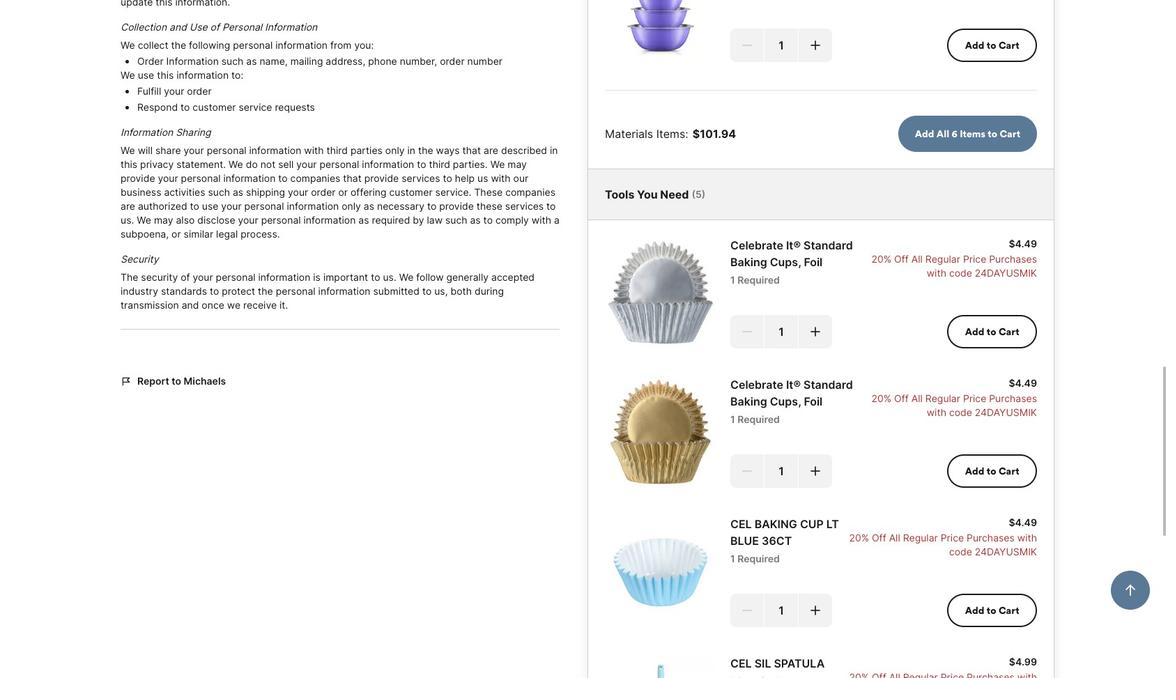 Task type: describe. For each thing, give the bounding box(es) containing it.
add to cart for celebrate it® standard baking cups, foil link corresponding to first celebrate it® standard baking cups, foil image from the bottom
[[965, 465, 1020, 478]]

privacy
[[140, 158, 174, 170]]

add all 6 items to cart
[[915, 128, 1021, 140]]

$4.49 for first celebrate it® standard baking cups, foil image from the top of the page celebrate it® standard baking cups, foil link
[[1009, 238, 1037, 250]]

sell
[[278, 158, 294, 170]]

cel baking cup lt blue 36ct link
[[731, 516, 848, 549]]

1 vertical spatial services
[[505, 200, 544, 212]]

celebrate for first celebrate it® standard baking cups, foil image from the bottom
[[731, 378, 784, 392]]

also
[[176, 214, 195, 226]]

your up "statement."
[[184, 144, 204, 156]]

not
[[261, 158, 276, 170]]

joyjolt stainless steel mixing bowl  - purple - set of 6 image
[[605, 0, 717, 62]]

requests
[[275, 101, 315, 113]]

as left required
[[359, 214, 369, 226]]

transmission
[[121, 299, 179, 311]]

follow
[[416, 271, 444, 283]]

add for first celebrate it® standard baking cups, foil image from the top of the page
[[965, 326, 985, 338]]

collection and use of personal information we collect the following personal information from you: order information such as name, mailing address, phone number, order number we use this information to: fulfill your order respond to customer service requests
[[121, 21, 503, 113]]

button to increment counter for number stepper image for first number stepper text field from the bottom
[[809, 325, 823, 339]]

required for celebrate it® standard baking cups, foil link corresponding to first celebrate it® standard baking cups, foil image from the bottom
[[738, 413, 780, 425]]

information down following
[[177, 69, 229, 81]]

we inside security the security of your personal information is important to us. we follow generally accepted industry standards to protect the personal information submitted to us, both during transmission and once we receive it.
[[399, 271, 414, 283]]

address,
[[326, 55, 366, 67]]

$4.99
[[1009, 656, 1037, 668]]

cel baking cup lt blue 36ct image
[[605, 516, 717, 627]]

$4.49 20% off all regular price purchases with code 24dayusmik for first celebrate it® standard baking cups, foil image from the top of the page
[[872, 238, 1037, 279]]

to inside button
[[172, 375, 181, 387]]

20% for first celebrate it® standard baking cups, foil image from the top of the page
[[872, 253, 892, 265]]

statement.
[[176, 158, 226, 170]]

1 horizontal spatial companies
[[506, 186, 556, 198]]

order inside information sharing we will share your personal information with third parties only in the ways that are described in this privacy statement. we do not sell your personal information to third parties. we may provide your personal information to companies that provide services to help us with our business activities such as shipping your order or offering customer service. these companies are authorized to use your personal information only as necessary to provide these services to us. we may also disclose your personal information as required by law such as to comply with a subpoena, or similar legal process.
[[311, 186, 336, 198]]

legal
[[216, 228, 238, 240]]

security
[[141, 271, 178, 283]]

you
[[637, 188, 658, 201]]

information up it.
[[258, 271, 311, 283]]

cel baking cup lt blue 36ct 1 required
[[731, 517, 839, 565]]

cel sil spatula link
[[731, 655, 832, 672]]

code for first celebrate it® standard baking cups, foil image from the bottom
[[949, 406, 973, 418]]

of for use
[[210, 21, 220, 33]]

collect
[[138, 39, 168, 51]]

cart for 4th 'add to cart' button from the bottom
[[999, 39, 1020, 52]]

use inside information sharing we will share your personal information with third parties only in the ways that are described in this privacy statement. we do not sell your personal information to third parties. we may provide your personal information to companies that provide services to help us with our business activities such as shipping your order or offering customer service. these companies are authorized to use your personal information only as necessary to provide these services to us. we may also disclose your personal information as required by law such as to comply with a subpoena, or similar legal process.
[[202, 200, 219, 212]]

purchases for first celebrate it® standard baking cups, foil image from the top of the page
[[989, 253, 1037, 265]]

information down important
[[318, 285, 371, 297]]

blue
[[731, 534, 759, 548]]

activities
[[164, 186, 205, 198]]

0 vertical spatial or
[[338, 186, 348, 198]]

standard for first celebrate it® standard baking cups, foil image from the top of the page celebrate it® standard baking cups, foil link
[[804, 238, 853, 252]]

1 for cel baking cup lt blue 36ct image
[[731, 553, 735, 565]]

personal inside collection and use of personal information we collect the following personal information from you: order information such as name, mailing address, phone number, order number we use this information to: fulfill your order respond to customer service requests
[[233, 39, 273, 51]]

use inside collection and use of personal information we collect the following personal information from you: order information such as name, mailing address, phone number, order number we use this information to: fulfill your order respond to customer service requests
[[138, 69, 154, 81]]

information sharing we will share your personal information with third parties only in the ways that are described in this privacy statement. we do not sell your personal information to third parties. we may provide your personal information to companies that provide services to help us with our business activities such as shipping your order or offering customer service. these companies are authorized to use your personal information only as necessary to provide these services to us. we may also disclose your personal information as required by law such as to comply with a subpoena, or similar legal process.
[[121, 126, 560, 240]]

1 for first celebrate it® standard baking cups, foil image from the bottom
[[731, 413, 735, 425]]

this inside information sharing we will share your personal information with third parties only in the ways that are described in this privacy statement. we do not sell your personal information to third parties. we may provide your personal information to companies that provide services to help us with our business activities such as shipping your order or offering customer service. these companies are authorized to use your personal information only as necessary to provide these services to us. we may also disclose your personal information as required by law such as to comply with a subpoena, or similar legal process.
[[121, 158, 137, 170]]

regular for celebrate it® standard baking cups, foil link corresponding to first celebrate it® standard baking cups, foil image from the bottom
[[926, 393, 961, 404]]

0 horizontal spatial that
[[343, 172, 362, 184]]

information down do
[[223, 172, 276, 184]]

1 vertical spatial information
[[166, 55, 219, 67]]

0 horizontal spatial third
[[327, 144, 348, 156]]

celebrate for first celebrate it® standard baking cups, foil image from the top of the page
[[731, 238, 784, 252]]

materials items: $ 101.94
[[605, 127, 736, 141]]

protect
[[222, 285, 255, 297]]

standards
[[161, 285, 207, 297]]

1 vertical spatial only
[[342, 200, 361, 212]]

$
[[693, 127, 700, 141]]

$4.49 20% off all regular price purchases with code 24dayusmik for cel baking cup lt blue 36ct image
[[849, 517, 1037, 558]]

button to increment counter for number stepper image for first number stepper text field from the top
[[809, 38, 823, 52]]

cel sil spatula image
[[605, 655, 717, 678]]

cel sil spatula
[[731, 657, 825, 671]]

collection
[[121, 21, 167, 33]]

number stepper text field for foil
[[765, 455, 798, 488]]

report to michaels
[[137, 375, 226, 387]]

cart for first celebrate it® standard baking cups, foil image from the top of the page celebrate it® standard baking cups, foil link's 'add to cart' button
[[999, 326, 1020, 338]]

add to cart button for cel baking cup lt blue 36ct link on the right bottom of the page
[[948, 594, 1037, 627]]

36ct
[[762, 534, 792, 548]]

personal up do
[[207, 144, 247, 156]]

personal
[[222, 21, 262, 33]]

24dayusmik for cel baking cup lt blue 36ct image
[[975, 546, 1037, 558]]

add to cart for first celebrate it® standard baking cups, foil image from the top of the page celebrate it® standard baking cups, foil link
[[965, 326, 1020, 338]]

as down offering
[[364, 200, 374, 212]]

personal down "statement."
[[181, 172, 221, 184]]

1 vertical spatial or
[[172, 228, 181, 240]]

cel for cel baking cup lt blue 36ct 1 required
[[731, 517, 752, 531]]

1 vertical spatial are
[[121, 200, 135, 212]]

cup
[[800, 517, 824, 531]]

3 button to increment counter for number stepper image from the top
[[809, 464, 823, 478]]

personal down the parties
[[320, 158, 359, 170]]

accepted
[[492, 271, 535, 283]]

personal up the protect
[[216, 271, 256, 283]]

1 vertical spatial may
[[154, 214, 173, 226]]

1 number stepper text field from the top
[[765, 29, 798, 62]]

michaels
[[184, 375, 226, 387]]

2 horizontal spatial provide
[[439, 200, 474, 212]]

0 vertical spatial companies
[[290, 172, 340, 184]]

$4.49 for celebrate it® standard baking cups, foil link corresponding to first celebrate it® standard baking cups, foil image from the bottom
[[1009, 377, 1037, 389]]

shipping
[[246, 186, 285, 198]]

service.
[[435, 186, 472, 198]]

1 add to cart from the top
[[965, 39, 1020, 52]]

spatula
[[774, 657, 825, 671]]

0 vertical spatial information
[[265, 21, 317, 33]]

these
[[474, 186, 503, 198]]

security
[[121, 253, 159, 265]]

add for cel baking cup lt blue 36ct image
[[965, 604, 985, 617]]

personal up it.
[[276, 285, 316, 297]]

button to increment counter for number stepper image
[[809, 604, 823, 618]]

0 horizontal spatial provide
[[121, 172, 155, 184]]

you:
[[354, 39, 374, 51]]

the inside information sharing we will share your personal information with third parties only in the ways that are described in this privacy statement. we do not sell your personal information to third parties. we may provide your personal information to companies that provide services to help us with our business activities such as shipping your order or offering customer service. these companies are authorized to use your personal information only as necessary to provide these services to us. we may also disclose your personal information as required by law such as to comply with a subpoena, or similar legal process.
[[418, 144, 433, 156]]

list inside 'region'
[[132, 82, 560, 114]]

purchases for cel baking cup lt blue 36ct image
[[967, 532, 1015, 544]]

information down the parties
[[362, 158, 414, 170]]

necessary
[[377, 200, 425, 212]]

0 vertical spatial only
[[385, 144, 405, 156]]

cart for 'add to cart' button associated with celebrate it® standard baking cups, foil link corresponding to first celebrate it® standard baking cups, foil image from the bottom
[[999, 465, 1020, 478]]

name,
[[260, 55, 288, 67]]

help
[[455, 172, 475, 184]]

respond
[[137, 101, 178, 113]]

tools you need ( 5 )
[[605, 188, 706, 201]]

1 horizontal spatial may
[[508, 158, 527, 170]]

security the security of your personal information is important to us. we follow generally accepted industry standards to protect the personal information submitted to us, both during transmission and once we receive it.
[[121, 253, 535, 311]]

2 vertical spatial such
[[445, 214, 468, 226]]

all for first celebrate it® standard baking cups, foil image from the top of the page
[[912, 253, 923, 265]]

both
[[451, 285, 472, 297]]

price for first celebrate it® standard baking cups, foil image from the bottom
[[963, 393, 987, 404]]

receive
[[243, 299, 277, 311]]

to:
[[232, 69, 244, 81]]

information up mailing
[[276, 39, 328, 51]]

)
[[702, 188, 706, 200]]

by
[[413, 214, 424, 226]]

24dayusmik for first celebrate it® standard baking cups, foil image from the bottom
[[975, 406, 1037, 418]]

report to michaels button
[[121, 374, 226, 388]]

6
[[952, 128, 958, 140]]

your down privacy at the top of page
[[158, 172, 178, 184]]

customer inside collection and use of personal information we collect the following personal information from you: order information such as name, mailing address, phone number, order number we use this information to: fulfill your order respond to customer service requests
[[193, 101, 236, 113]]

our
[[514, 172, 529, 184]]

1 celebrate it® standard baking cups, foil image from the top
[[605, 237, 717, 349]]

required
[[372, 214, 410, 226]]

as inside collection and use of personal information we collect the following personal information from you: order information such as name, mailing address, phone number, order number we use this information to: fulfill your order respond to customer service requests
[[246, 55, 257, 67]]

industry
[[121, 285, 158, 297]]

your inside collection and use of personal information we collect the following personal information from you: order information such as name, mailing address, phone number, order number we use this information to: fulfill your order respond to customer service requests
[[164, 85, 184, 97]]

mailing
[[290, 55, 323, 67]]

it® for first celebrate it® standard baking cups, foil image from the top of the page
[[786, 238, 801, 252]]

required for cel baking cup lt blue 36ct link on the right bottom of the page
[[738, 553, 780, 565]]

us. inside security the security of your personal information is important to us. we follow generally accepted industry standards to protect the personal information submitted to us, both during transmission and once we receive it.
[[383, 271, 397, 283]]

items
[[960, 128, 986, 140]]

1 add to cart button from the top
[[948, 29, 1037, 62]]

items:
[[657, 127, 689, 141]]

required for first celebrate it® standard baking cups, foil image from the top of the page celebrate it® standard baking cups, foil link
[[738, 274, 780, 286]]

purchases for first celebrate it® standard baking cups, foil image from the bottom
[[989, 393, 1037, 404]]

customer inside information sharing we will share your personal information with third parties only in the ways that are described in this privacy statement. we do not sell your personal information to third parties. we may provide your personal information to companies that provide services to help us with our business activities such as shipping your order or offering customer service. these companies are authorized to use your personal information only as necessary to provide these services to us. we may also disclose your personal information as required by law such as to comply with a subpoena, or similar legal process.
[[389, 186, 433, 198]]

2 in from the left
[[550, 144, 558, 156]]

subpoena,
[[121, 228, 169, 240]]

described
[[501, 144, 547, 156]]

the inside collection and use of personal information we collect the following personal information from you: order information such as name, mailing address, phone number, order number we use this information to: fulfill your order respond to customer service requests
[[171, 39, 186, 51]]

cart for 'add to cart' button corresponding to cel baking cup lt blue 36ct link on the right bottom of the page
[[999, 604, 1020, 617]]

add to cart button for first celebrate it® standard baking cups, foil image from the top of the page celebrate it® standard baking cups, foil link
[[948, 315, 1037, 349]]

it.
[[280, 299, 288, 311]]

2 celebrate it® standard baking cups, foil image from the top
[[605, 376, 717, 488]]

0 vertical spatial services
[[402, 172, 440, 184]]

lt
[[827, 517, 839, 531]]

5
[[696, 188, 702, 200]]

following
[[189, 39, 230, 51]]

these
[[477, 200, 503, 212]]

law
[[427, 214, 443, 226]]

1 vertical spatial third
[[429, 158, 450, 170]]

business
[[121, 186, 161, 198]]

your right sell
[[297, 158, 317, 170]]

add to cart button for celebrate it® standard baking cups, foil link corresponding to first celebrate it® standard baking cups, foil image from the bottom
[[948, 455, 1037, 488]]

the
[[121, 271, 138, 283]]

20% for cel baking cup lt blue 36ct image
[[849, 532, 869, 544]]



Task type: vqa. For each thing, say whether or not it's contained in the screenshot.
Glue Dots® Mini Dots™ image
no



Task type: locate. For each thing, give the bounding box(es) containing it.
101.94
[[700, 127, 736, 141]]

may
[[508, 158, 527, 170], [154, 214, 173, 226]]

1 celebrate from the top
[[731, 238, 784, 252]]

0 vertical spatial and
[[169, 21, 187, 33]]

list containing fulfill your order
[[132, 82, 560, 114]]

order
[[137, 55, 164, 67]]

$4.49 20% off all regular price purchases with code 24dayusmik
[[872, 238, 1037, 279], [872, 377, 1037, 418], [849, 517, 1037, 558]]

3 add to cart from the top
[[965, 465, 1020, 478]]

1 vertical spatial celebrate it® standard baking cups, foil image
[[605, 376, 717, 488]]

add to cart for cel baking cup lt blue 36ct link on the right bottom of the page
[[965, 604, 1020, 617]]

foil for first celebrate it® standard baking cups, foil image from the top of the page
[[804, 255, 823, 269]]

0 vertical spatial that
[[463, 144, 481, 156]]

us
[[478, 172, 488, 184]]

2 vertical spatial regular
[[903, 532, 938, 544]]

1 vertical spatial use
[[202, 200, 219, 212]]

2 cups, from the top
[[770, 395, 801, 409]]

2 1 from the top
[[731, 413, 735, 425]]

or
[[338, 186, 348, 198], [172, 228, 181, 240]]

cel for cel sil spatula
[[731, 657, 752, 671]]

phone
[[368, 55, 397, 67]]

your inside security the security of your personal information is important to us. we follow generally accepted industry standards to protect the personal information submitted to us, both during transmission and once we receive it.
[[193, 271, 213, 283]]

of right use at the left top of the page
[[210, 21, 220, 33]]

20%
[[872, 253, 892, 265], [872, 393, 892, 404], [849, 532, 869, 544]]

0 vertical spatial foil
[[804, 255, 823, 269]]

1 it® from the top
[[786, 238, 801, 252]]

authorized
[[138, 200, 187, 212]]

1 vertical spatial this
[[121, 158, 137, 170]]

2 number stepper text field from the top
[[765, 315, 798, 349]]

Number Stepper text field
[[765, 29, 798, 62], [765, 315, 798, 349]]

0 horizontal spatial order
[[187, 85, 212, 97]]

information down following
[[166, 55, 219, 67]]

order up sharing
[[187, 85, 212, 97]]

price for first celebrate it® standard baking cups, foil image from the top of the page
[[963, 253, 987, 265]]

1 vertical spatial button to increment counter for number stepper image
[[809, 325, 823, 339]]

such up disclose
[[208, 186, 230, 198]]

off for first celebrate it® standard baking cups, foil image from the bottom
[[895, 393, 909, 404]]

your up the process.
[[238, 214, 258, 226]]

0 horizontal spatial this
[[121, 158, 137, 170]]

1 1 from the top
[[731, 274, 735, 286]]

customer up necessary
[[389, 186, 433, 198]]

as left name,
[[246, 55, 257, 67]]

standard for celebrate it® standard baking cups, foil link corresponding to first celebrate it® standard baking cups, foil image from the bottom
[[804, 378, 853, 392]]

0 vertical spatial this
[[157, 69, 174, 81]]

may up 'our'
[[508, 158, 527, 170]]

1 vertical spatial number stepper text field
[[765, 594, 798, 627]]

regular
[[926, 253, 961, 265], [926, 393, 961, 404], [903, 532, 938, 544]]

1 horizontal spatial that
[[463, 144, 481, 156]]

1 button to increment counter for number stepper image from the top
[[809, 38, 823, 52]]

1 celebrate it® standard baking cups, foil link from the top
[[731, 237, 863, 271]]

2 foil from the top
[[804, 395, 823, 409]]

purchases
[[989, 253, 1037, 265], [989, 393, 1037, 404], [967, 532, 1015, 544]]

1 vertical spatial baking
[[731, 395, 767, 409]]

0 vertical spatial us.
[[121, 214, 134, 226]]

us. up submitted
[[383, 271, 397, 283]]

cel inside cel baking cup lt blue 36ct 1 required
[[731, 517, 752, 531]]

the right collect at the top of page
[[171, 39, 186, 51]]

2 cel from the top
[[731, 657, 752, 671]]

2 $4.49 from the top
[[1009, 377, 1037, 389]]

0 vertical spatial the
[[171, 39, 186, 51]]

customer up sharing
[[193, 101, 236, 113]]

1 foil from the top
[[804, 255, 823, 269]]

2 vertical spatial information
[[121, 126, 173, 138]]

0 horizontal spatial or
[[172, 228, 181, 240]]

tools
[[605, 188, 635, 201]]

are up parties.
[[484, 144, 499, 156]]

such up "to:"
[[222, 55, 244, 67]]

parties
[[351, 144, 383, 156]]

baking for first celebrate it® standard baking cups, foil image from the top of the page
[[731, 255, 767, 269]]

process.
[[241, 228, 280, 240]]

3 1 from the top
[[731, 553, 735, 565]]

similar
[[184, 228, 213, 240]]

your up disclose
[[221, 200, 242, 212]]

0 vertical spatial celebrate it® standard baking cups, foil 1 required
[[731, 238, 853, 286]]

2 vertical spatial the
[[258, 285, 273, 297]]

us. up subpoena,
[[121, 214, 134, 226]]

2 horizontal spatial the
[[418, 144, 433, 156]]

region containing collection and use of personal information
[[121, 0, 560, 341]]

of inside security the security of your personal information is important to us. we follow generally accepted industry standards to protect the personal information submitted to us, both during transmission and once we receive it.
[[181, 271, 190, 283]]

generally
[[447, 271, 489, 283]]

4 add to cart button from the top
[[948, 594, 1037, 627]]

or left offering
[[338, 186, 348, 198]]

foil for first celebrate it® standard baking cups, foil image from the bottom
[[804, 395, 823, 409]]

0 vertical spatial $4.49
[[1009, 238, 1037, 250]]

cel left sil
[[731, 657, 752, 671]]

0 horizontal spatial the
[[171, 39, 186, 51]]

1 horizontal spatial customer
[[389, 186, 433, 198]]

1 vertical spatial companies
[[506, 186, 556, 198]]

0 horizontal spatial companies
[[290, 172, 340, 184]]

baking for first celebrate it® standard baking cups, foil image from the bottom
[[731, 395, 767, 409]]

regular for first celebrate it® standard baking cups, foil image from the top of the page celebrate it® standard baking cups, foil link
[[926, 253, 961, 265]]

need
[[660, 188, 689, 201]]

add to cart
[[965, 39, 1020, 52], [965, 326, 1020, 338], [965, 465, 1020, 478], [965, 604, 1020, 617]]

3 $4.49 from the top
[[1009, 517, 1037, 528]]

required
[[738, 274, 780, 286], [738, 413, 780, 425], [738, 553, 780, 565]]

and inside security the security of your personal information is important to us. we follow generally accepted industry standards to protect the personal information submitted to us, both during transmission and once we receive it.
[[182, 299, 199, 311]]

0 vertical spatial celebrate
[[731, 238, 784, 252]]

1 vertical spatial number stepper text field
[[765, 315, 798, 349]]

as
[[246, 55, 257, 67], [233, 186, 243, 198], [364, 200, 374, 212], [359, 214, 369, 226], [470, 214, 481, 226]]

$4.49 20% off all regular price purchases with code 24dayusmik for first celebrate it® standard baking cups, foil image from the bottom
[[872, 377, 1037, 418]]

1 vertical spatial and
[[182, 299, 199, 311]]

only right the parties
[[385, 144, 405, 156]]

1 vertical spatial it®
[[786, 378, 801, 392]]

number stepper text field up baking
[[765, 455, 798, 488]]

1 vertical spatial customer
[[389, 186, 433, 198]]

of
[[210, 21, 220, 33], [181, 271, 190, 283]]

3 code from the top
[[950, 546, 973, 558]]

1
[[731, 274, 735, 286], [731, 413, 735, 425], [731, 553, 735, 565]]

off for first celebrate it® standard baking cups, foil image from the top of the page
[[895, 253, 909, 265]]

of for security
[[181, 271, 190, 283]]

20% for first celebrate it® standard baking cups, foil image from the bottom
[[872, 393, 892, 404]]

all for cel baking cup lt blue 36ct image
[[889, 532, 901, 544]]

sil
[[755, 657, 771, 671]]

cups, for first celebrate it® standard baking cups, foil image from the top of the page
[[770, 255, 801, 269]]

1 vertical spatial celebrate
[[731, 378, 784, 392]]

information up not at the top left of page
[[249, 144, 301, 156]]

in left ways
[[407, 144, 416, 156]]

celebrate it® standard baking cups, foil 1 required for first celebrate it® standard baking cups, foil image from the top of the page
[[731, 238, 853, 286]]

celebrate
[[731, 238, 784, 252], [731, 378, 784, 392]]

order left number
[[440, 55, 465, 67]]

1 vertical spatial purchases
[[989, 393, 1037, 404]]

2 add to cart button from the top
[[948, 315, 1037, 349]]

from
[[330, 39, 352, 51]]

1 vertical spatial required
[[738, 413, 780, 425]]

use down the order
[[138, 69, 154, 81]]

1 horizontal spatial in
[[550, 144, 558, 156]]

0 vertical spatial baking
[[731, 255, 767, 269]]

2 horizontal spatial order
[[440, 55, 465, 67]]

price for cel baking cup lt blue 36ct image
[[941, 532, 964, 544]]

2 celebrate from the top
[[731, 378, 784, 392]]

this down the order
[[157, 69, 174, 81]]

1 vertical spatial order
[[187, 85, 212, 97]]

information up will
[[121, 126, 173, 138]]

is
[[313, 271, 321, 283]]

fulfill
[[137, 85, 161, 97]]

1 vertical spatial standard
[[804, 378, 853, 392]]

2 vertical spatial order
[[311, 186, 336, 198]]

2 it® from the top
[[786, 378, 801, 392]]

may down authorized
[[154, 214, 173, 226]]

order
[[440, 55, 465, 67], [187, 85, 212, 97], [311, 186, 336, 198]]

in right described
[[550, 144, 558, 156]]

2 vertical spatial off
[[872, 532, 887, 544]]

customer
[[193, 101, 236, 113], [389, 186, 433, 198]]

share
[[155, 144, 181, 156]]

information inside information sharing we will share your personal information with third parties only in the ways that are described in this privacy statement. we do not sell your personal information to third parties. we may provide your personal information to companies that provide services to help us with our business activities such as shipping your order or offering customer service. these companies are authorized to use your personal information only as necessary to provide these services to us. we may also disclose your personal information as required by law such as to comply with a subpoena, or similar legal process.
[[121, 126, 173, 138]]

number stepper text field left button to increment counter for number stepper icon
[[765, 594, 798, 627]]

$4.49 for cel baking cup lt blue 36ct link on the right bottom of the page
[[1009, 517, 1037, 528]]

this left privacy at the top of page
[[121, 158, 137, 170]]

1 horizontal spatial us.
[[383, 271, 397, 283]]

list
[[132, 82, 560, 114]]

1 celebrate it® standard baking cups, foil 1 required from the top
[[731, 238, 853, 286]]

0 vertical spatial cel
[[731, 517, 752, 531]]

your up "standards"
[[193, 271, 213, 283]]

1 $4.49 from the top
[[1009, 238, 1037, 250]]

2 vertical spatial price
[[941, 532, 964, 544]]

add for first celebrate it® standard baking cups, foil image from the bottom
[[965, 465, 985, 478]]

such right law
[[445, 214, 468, 226]]

cart
[[999, 39, 1020, 52], [1000, 128, 1021, 140], [999, 326, 1020, 338], [999, 465, 1020, 478], [999, 604, 1020, 617]]

personal
[[233, 39, 273, 51], [207, 144, 247, 156], [320, 158, 359, 170], [181, 172, 221, 184], [244, 200, 284, 212], [261, 214, 301, 226], [216, 271, 256, 283], [276, 285, 316, 297]]

1 horizontal spatial only
[[385, 144, 405, 156]]

1 in from the left
[[407, 144, 416, 156]]

provide up business
[[121, 172, 155, 184]]

2 standard from the top
[[804, 378, 853, 392]]

your down sell
[[288, 186, 308, 198]]

the up the receive
[[258, 285, 273, 297]]

0 horizontal spatial are
[[121, 200, 135, 212]]

that up parties.
[[463, 144, 481, 156]]

cel up blue
[[731, 517, 752, 531]]

24dayusmik
[[975, 267, 1037, 279], [975, 406, 1037, 418], [975, 546, 1037, 558]]

your
[[164, 85, 184, 97], [184, 144, 204, 156], [297, 158, 317, 170], [158, 172, 178, 184], [288, 186, 308, 198], [221, 200, 242, 212], [238, 214, 258, 226], [193, 271, 213, 283]]

1 cel from the top
[[731, 517, 752, 531]]

region
[[121, 0, 560, 341]]

2 vertical spatial purchases
[[967, 532, 1015, 544]]

1 vertical spatial us.
[[383, 271, 397, 283]]

1 vertical spatial 24dayusmik
[[975, 406, 1037, 418]]

0 vertical spatial of
[[210, 21, 220, 33]]

regular for cel baking cup lt blue 36ct link on the right bottom of the page
[[903, 532, 938, 544]]

will
[[138, 144, 153, 156]]

0 vertical spatial 1
[[731, 274, 735, 286]]

0 vertical spatial such
[[222, 55, 244, 67]]

or down "also"
[[172, 228, 181, 240]]

24dayusmik for first celebrate it® standard baking cups, foil image from the top of the page
[[975, 267, 1037, 279]]

only down offering
[[342, 200, 361, 212]]

2 vertical spatial button to increment counter for number stepper image
[[809, 464, 823, 478]]

ways
[[436, 144, 460, 156]]

2 number stepper text field from the top
[[765, 594, 798, 627]]

2 vertical spatial required
[[738, 553, 780, 565]]

0 horizontal spatial us.
[[121, 214, 134, 226]]

once
[[202, 299, 224, 311]]

3 24dayusmik from the top
[[975, 546, 1037, 558]]

that up offering
[[343, 172, 362, 184]]

celebrate it® standard baking cups, foil image
[[605, 237, 717, 349], [605, 376, 717, 488]]

report
[[137, 375, 169, 387]]

this inside collection and use of personal information we collect the following personal information from you: order information such as name, mailing address, phone number, order number we use this information to: fulfill your order respond to customer service requests
[[157, 69, 174, 81]]

the
[[171, 39, 186, 51], [418, 144, 433, 156], [258, 285, 273, 297]]

1 inside cel baking cup lt blue 36ct 1 required
[[731, 553, 735, 565]]

2 add to cart from the top
[[965, 326, 1020, 338]]

1 vertical spatial off
[[895, 393, 909, 404]]

us,
[[434, 285, 448, 297]]

1 vertical spatial the
[[418, 144, 433, 156]]

Number Stepper text field
[[765, 455, 798, 488], [765, 594, 798, 627]]

third down ways
[[429, 158, 450, 170]]

personal down personal
[[233, 39, 273, 51]]

it® for first celebrate it® standard baking cups, foil image from the bottom
[[786, 378, 801, 392]]

this
[[157, 69, 174, 81], [121, 158, 137, 170]]

1 horizontal spatial third
[[429, 158, 450, 170]]

service
[[239, 101, 272, 113]]

information down offering
[[304, 214, 356, 226]]

a
[[554, 214, 560, 226]]

code for cel baking cup lt blue 36ct image
[[950, 546, 973, 558]]

1 vertical spatial such
[[208, 186, 230, 198]]

1 24dayusmik from the top
[[975, 267, 1037, 279]]

use
[[189, 21, 207, 33]]

services up comply
[[505, 200, 544, 212]]

use up disclose
[[202, 200, 219, 212]]

number,
[[400, 55, 437, 67]]

1 standard from the top
[[804, 238, 853, 252]]

2 celebrate it® standard baking cups, foil link from the top
[[731, 376, 863, 410]]

standard
[[804, 238, 853, 252], [804, 378, 853, 392]]

1 vertical spatial celebrate it® standard baking cups, foil link
[[731, 376, 863, 410]]

companies down sell
[[290, 172, 340, 184]]

and inside collection and use of personal information we collect the following personal information from you: order information such as name, mailing address, phone number, order number we use this information to: fulfill your order respond to customer service requests
[[169, 21, 187, 33]]

of up "standards"
[[181, 271, 190, 283]]

0 vertical spatial 24dayusmik
[[975, 267, 1037, 279]]

all for first celebrate it® standard baking cups, foil image from the bottom
[[912, 393, 923, 404]]

1 horizontal spatial use
[[202, 200, 219, 212]]

the left ways
[[418, 144, 433, 156]]

0 vertical spatial are
[[484, 144, 499, 156]]

0 vertical spatial required
[[738, 274, 780, 286]]

information down sell
[[287, 200, 339, 212]]

1 horizontal spatial services
[[505, 200, 544, 212]]

number stepper text field for 36ct
[[765, 594, 798, 627]]

1 vertical spatial price
[[963, 393, 987, 404]]

2 baking from the top
[[731, 395, 767, 409]]

submitted
[[373, 285, 420, 297]]

button to increment counter for number stepper image
[[809, 38, 823, 52], [809, 325, 823, 339], [809, 464, 823, 478]]

1 horizontal spatial provide
[[364, 172, 399, 184]]

1 cups, from the top
[[770, 255, 801, 269]]

cups, for first celebrate it® standard baking cups, foil image from the bottom
[[770, 395, 801, 409]]

0 vertical spatial regular
[[926, 253, 961, 265]]

and down "standards"
[[182, 299, 199, 311]]

information
[[265, 21, 317, 33], [166, 55, 219, 67], [121, 126, 173, 138]]

personal up the process.
[[261, 214, 301, 226]]

as down these
[[470, 214, 481, 226]]

during
[[475, 285, 504, 297]]

do
[[246, 158, 258, 170]]

that
[[463, 144, 481, 156], [343, 172, 362, 184]]

services
[[402, 172, 440, 184], [505, 200, 544, 212]]

important
[[323, 271, 368, 283]]

disclose
[[197, 214, 235, 226]]

celebrate it® standard baking cups, foil link for first celebrate it® standard baking cups, foil image from the top of the page
[[731, 237, 863, 271]]

2 celebrate it® standard baking cups, foil 1 required from the top
[[731, 378, 853, 425]]

1 vertical spatial $4.49 20% off all regular price purchases with code 24dayusmik
[[872, 377, 1037, 418]]

1 vertical spatial code
[[949, 406, 973, 418]]

personal down shipping
[[244, 200, 284, 212]]

tabler image
[[121, 376, 132, 387]]

1 vertical spatial foil
[[804, 395, 823, 409]]

2 vertical spatial $4.49
[[1009, 517, 1037, 528]]

and left use at the left top of the page
[[169, 21, 187, 33]]

2 required from the top
[[738, 413, 780, 425]]

0 vertical spatial $4.49 20% off all regular price purchases with code 24dayusmik
[[872, 238, 1037, 279]]

cel
[[731, 517, 752, 531], [731, 657, 752, 671]]

0 horizontal spatial may
[[154, 214, 173, 226]]

your up respond
[[164, 85, 184, 97]]

0 vertical spatial it®
[[786, 238, 801, 252]]

1 baking from the top
[[731, 255, 767, 269]]

services up necessary
[[402, 172, 440, 184]]

parties.
[[453, 158, 488, 170]]

3 required from the top
[[738, 553, 780, 565]]

0 vertical spatial price
[[963, 253, 987, 265]]

such inside collection and use of personal information we collect the following personal information from you: order information such as name, mailing address, phone number, order number we use this information to: fulfill your order respond to customer service requests
[[222, 55, 244, 67]]

0 vertical spatial customer
[[193, 101, 236, 113]]

the inside security the security of your personal information is important to us. we follow generally accepted industry standards to protect the personal information submitted to us, both during transmission and once we receive it.
[[258, 285, 273, 297]]

companies down 'our'
[[506, 186, 556, 198]]

we
[[121, 39, 135, 51], [121, 69, 135, 81], [121, 144, 135, 156], [229, 158, 243, 170], [491, 158, 505, 170], [137, 214, 151, 226], [399, 271, 414, 283]]

provide up offering
[[364, 172, 399, 184]]

2 24dayusmik from the top
[[975, 406, 1037, 418]]

0 vertical spatial number stepper text field
[[765, 455, 798, 488]]

1 horizontal spatial the
[[258, 285, 273, 297]]

celebrate it® standard baking cups, foil link for first celebrate it® standard baking cups, foil image from the bottom
[[731, 376, 863, 410]]

1 vertical spatial regular
[[926, 393, 961, 404]]

1 horizontal spatial are
[[484, 144, 499, 156]]

sharing
[[176, 126, 211, 138]]

provide down 'service.'
[[439, 200, 474, 212]]

2 code from the top
[[949, 406, 973, 418]]

offering
[[351, 186, 387, 198]]

4 add to cart from the top
[[965, 604, 1020, 617]]

0 vertical spatial standard
[[804, 238, 853, 252]]

code for first celebrate it® standard baking cups, foil image from the top of the page
[[949, 267, 973, 279]]

are down business
[[121, 200, 135, 212]]

1 horizontal spatial or
[[338, 186, 348, 198]]

1 horizontal spatial this
[[157, 69, 174, 81]]

celebrate it® standard baking cups, foil link
[[731, 237, 863, 271], [731, 376, 863, 410]]

1 for first celebrate it® standard baking cups, foil image from the top of the page
[[731, 274, 735, 286]]

order left offering
[[311, 186, 336, 198]]

2 button to increment counter for number stepper image from the top
[[809, 325, 823, 339]]

to inside collection and use of personal information we collect the following personal information from you: order information such as name, mailing address, phone number, order number we use this information to: fulfill your order respond to customer service requests
[[181, 101, 190, 113]]

celebrate it® standard baking cups, foil 1 required for first celebrate it® standard baking cups, foil image from the bottom
[[731, 378, 853, 425]]

0 vertical spatial use
[[138, 69, 154, 81]]

of inside collection and use of personal information we collect the following personal information from you: order information such as name, mailing address, phone number, order number we use this information to: fulfill your order respond to customer service requests
[[210, 21, 220, 33]]

(
[[692, 188, 696, 200]]

us. inside information sharing we will share your personal information with third parties only in the ways that are described in this privacy statement. we do not sell your personal information to third parties. we may provide your personal information to companies that provide services to help us with our business activities such as shipping your order or offering customer service. these companies are authorized to use your personal information only as necessary to provide these services to us. we may also disclose your personal information as required by law such as to comply with a subpoena, or similar legal process.
[[121, 214, 134, 226]]

1 required from the top
[[738, 274, 780, 286]]

1 vertical spatial $4.49
[[1009, 377, 1037, 389]]

1 code from the top
[[949, 267, 973, 279]]

0 horizontal spatial services
[[402, 172, 440, 184]]

number
[[467, 55, 503, 67]]

baking
[[755, 517, 798, 531]]

0 vertical spatial purchases
[[989, 253, 1037, 265]]

third left the parties
[[327, 144, 348, 156]]

required inside cel baking cup lt blue 36ct 1 required
[[738, 553, 780, 565]]

information up mailing
[[265, 21, 317, 33]]

as left shipping
[[233, 186, 243, 198]]

3 add to cart button from the top
[[948, 455, 1037, 488]]

off for cel baking cup lt blue 36ct image
[[872, 532, 887, 544]]

2 vertical spatial 1
[[731, 553, 735, 565]]

2 vertical spatial 20%
[[849, 532, 869, 544]]

1 number stepper text field from the top
[[765, 455, 798, 488]]

0 vertical spatial celebrate it® standard baking cups, foil link
[[731, 237, 863, 271]]

1 vertical spatial celebrate it® standard baking cups, foil 1 required
[[731, 378, 853, 425]]

baking
[[731, 255, 767, 269], [731, 395, 767, 409]]

it®
[[786, 238, 801, 252], [786, 378, 801, 392]]



